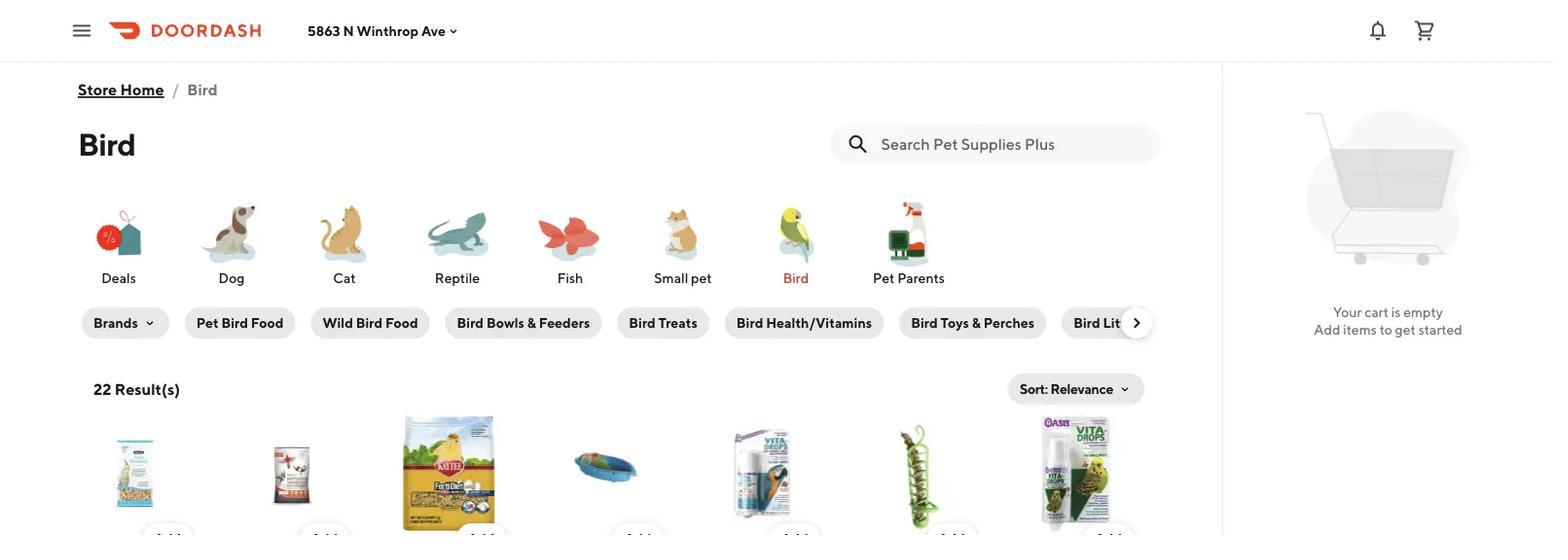 Task type: describe. For each thing, give the bounding box(es) containing it.
bird right "/"
[[187, 80, 218, 99]]

pet bird food link
[[181, 304, 299, 343]]

22
[[93, 380, 111, 398]]

5863
[[307, 23, 340, 39]]

bird left next icon
[[1074, 315, 1100, 331]]

add
[[1314, 322, 1340, 338]]

your cart is empty add items to get started
[[1314, 304, 1462, 338]]

0 items, open order cart image
[[1413, 19, 1436, 42]]

deals image
[[84, 199, 154, 269]]

litter/nesting
[[1103, 315, 1195, 331]]

treats
[[658, 315, 698, 331]]

cat image
[[309, 199, 380, 268]]

bird link
[[747, 199, 845, 288]]

bird litter/nesting link
[[1058, 304, 1211, 343]]

bowls
[[486, 315, 524, 331]]

Search Pet Supplies Plus search field
[[881, 133, 1144, 155]]

to
[[1379, 322, 1392, 338]]

fish link
[[522, 199, 619, 288]]

cat
[[333, 270, 356, 286]]

bird treats link
[[613, 304, 713, 343]]

bird litter/nesting
[[1074, 315, 1195, 331]]

store home / bird
[[78, 80, 218, 99]]

small pet
[[654, 270, 712, 286]]

bird left toys on the bottom right of page
[[911, 315, 938, 331]]

small pet link
[[634, 199, 732, 288]]

wild bird food
[[322, 315, 418, 331]]

get
[[1395, 322, 1416, 338]]

bird health/vitamins
[[736, 315, 872, 331]]

bird litter/nesting button
[[1062, 307, 1207, 339]]

health/vitamins
[[766, 315, 872, 331]]

parents
[[897, 270, 945, 286]]

bird inside "link"
[[629, 315, 656, 331]]

bird image
[[761, 199, 831, 269]]

relevance
[[1050, 381, 1113, 397]]

reptile image
[[422, 199, 492, 268]]

items
[[1343, 322, 1377, 338]]

nature's window black sunflower wild bird food (40 lb) image
[[235, 416, 349, 531]]

reptile
[[435, 270, 480, 286]]

caitec birdie bathtub bird toy image
[[548, 416, 663, 531]]

perches
[[984, 315, 1035, 331]]

zupreem real rewards bird treats tropical mix medium (6 oz) image
[[78, 416, 193, 531]]

22 result(s)
[[93, 380, 180, 398]]

bird toys & perches link
[[895, 304, 1050, 343]]

bird inside button
[[221, 315, 248, 331]]

pet for pet bird food
[[196, 315, 219, 331]]

bird toys & perches
[[911, 315, 1035, 331]]

deals link
[[70, 199, 167, 288]]

pet bird food
[[196, 315, 284, 331]]

empty
[[1403, 304, 1443, 320]]

sort: relevance
[[1020, 381, 1113, 397]]

fish
[[557, 270, 583, 286]]

small
[[654, 270, 688, 286]]

notification bell image
[[1366, 19, 1390, 42]]

bird left health/vitamins
[[736, 315, 763, 331]]

/
[[172, 80, 179, 99]]

bird inside button
[[457, 315, 484, 331]]

bird bowls & feeders link
[[441, 304, 606, 343]]

store
[[78, 80, 117, 99]]



Task type: locate. For each thing, give the bounding box(es) containing it.
pet left parents on the right bottom
[[873, 270, 895, 286]]

your
[[1333, 304, 1362, 320]]

wild bird food button
[[311, 307, 430, 339]]

bird left bowls
[[457, 315, 484, 331]]

pet inside the pet bird food button
[[196, 315, 219, 331]]

small pet image
[[648, 199, 718, 269]]

& for feeders
[[527, 315, 536, 331]]

& right toys on the bottom right of page
[[972, 315, 981, 331]]

store home link
[[78, 70, 164, 109]]

pet
[[691, 270, 712, 286]]

2 food from the left
[[385, 315, 418, 331]]

wild bird food link
[[307, 304, 434, 343]]

bird
[[187, 80, 218, 99], [78, 126, 135, 162], [783, 270, 809, 286], [221, 315, 248, 331], [356, 315, 383, 331], [457, 315, 484, 331], [629, 315, 656, 331], [736, 315, 763, 331], [911, 315, 938, 331], [1074, 315, 1100, 331]]

1 horizontal spatial &
[[972, 315, 981, 331]]

bird right wild
[[356, 315, 383, 331]]

toys
[[940, 315, 969, 331]]

cat link
[[296, 199, 393, 288]]

bird health/vitamins link
[[721, 304, 888, 343]]

food
[[251, 315, 284, 331], [385, 315, 418, 331]]

food for wild bird food
[[385, 315, 418, 331]]

1 food from the left
[[251, 315, 284, 331]]

1 horizontal spatial food
[[385, 315, 418, 331]]

bird down store on the left of page
[[78, 126, 135, 162]]

deals
[[101, 270, 136, 286]]

started
[[1418, 322, 1462, 338]]

wild
[[322, 315, 353, 331]]

food inside button
[[251, 315, 284, 331]]

1 & from the left
[[527, 315, 536, 331]]

bird treats button
[[617, 307, 709, 339]]

bird bowls & feeders button
[[445, 307, 602, 339]]

cart
[[1364, 304, 1389, 320]]

bird bowls & feeders
[[457, 315, 590, 331]]

open menu image
[[70, 19, 93, 42]]

ave
[[421, 23, 446, 39]]

n
[[343, 23, 354, 39]]

empty retail cart image
[[1297, 97, 1480, 280]]

food right wild
[[385, 315, 418, 331]]

kaytee egg-cite! forti-diet pro health canary bird food (2 lb) image
[[391, 416, 506, 531]]

0 horizontal spatial pet
[[196, 315, 219, 331]]

bird inside 'link'
[[783, 270, 809, 286]]

& right bowls
[[527, 315, 536, 331]]

& inside button
[[972, 315, 981, 331]]

is
[[1391, 304, 1401, 320]]

food for pet bird food
[[251, 315, 284, 331]]

pet parents image
[[874, 199, 944, 269]]

pet bird food button
[[185, 307, 295, 339]]

winthrop
[[357, 23, 418, 39]]

2 & from the left
[[972, 315, 981, 331]]

home
[[120, 80, 164, 99]]

sort: relevance button
[[1008, 374, 1144, 405]]

bird left treats
[[629, 315, 656, 331]]

pet
[[873, 270, 895, 286], [196, 315, 219, 331]]

& inside button
[[527, 315, 536, 331]]

pet inside pet parents 'link'
[[873, 270, 895, 286]]

0 vertical spatial pet
[[873, 270, 895, 286]]

1 horizontal spatial pet
[[873, 270, 895, 286]]

pet for pet parents
[[873, 270, 895, 286]]

1 vertical spatial pet
[[196, 315, 219, 331]]

reptile link
[[409, 199, 506, 288]]

bird down dog
[[221, 315, 248, 331]]

dog image
[[197, 199, 267, 269]]

oasis vita-drops daily multivitamin small bird supplement (2 oz) image
[[1019, 416, 1134, 531]]

dog link
[[183, 199, 280, 288]]

brands
[[93, 315, 138, 331]]

dog
[[219, 270, 245, 286]]

pet parents link
[[860, 199, 958, 288]]

next image
[[1129, 315, 1144, 331]]

fish image
[[535, 199, 605, 269]]

pet down dog
[[196, 315, 219, 331]]

feeders
[[539, 315, 590, 331]]

bird treats
[[629, 315, 698, 331]]

food inside button
[[385, 315, 418, 331]]

kordon vita large birds drops (2 oz) image
[[705, 416, 820, 531]]

0 horizontal spatial &
[[527, 315, 536, 331]]

food left wild
[[251, 315, 284, 331]]

5863 n winthrop ave button
[[307, 23, 461, 39]]

0 horizontal spatial food
[[251, 315, 284, 331]]

pet parents
[[873, 270, 945, 286]]

caitec millet treat & fruit holder image
[[862, 416, 977, 531]]

brands button
[[82, 307, 169, 339]]

bird down bird image
[[783, 270, 809, 286]]

& for perches
[[972, 315, 981, 331]]

&
[[527, 315, 536, 331], [972, 315, 981, 331]]

bird health/vitamins button
[[725, 307, 884, 339]]

5863 n winthrop ave
[[307, 23, 446, 39]]

sort:
[[1020, 381, 1048, 397]]

bird toys & perches button
[[899, 307, 1046, 339]]

result(s)
[[115, 380, 180, 398]]



Task type: vqa. For each thing, say whether or not it's contained in the screenshot.
Oasis Vita-Drops Daily Multivitamin Small Bird Supplement (2 oz) image
yes



